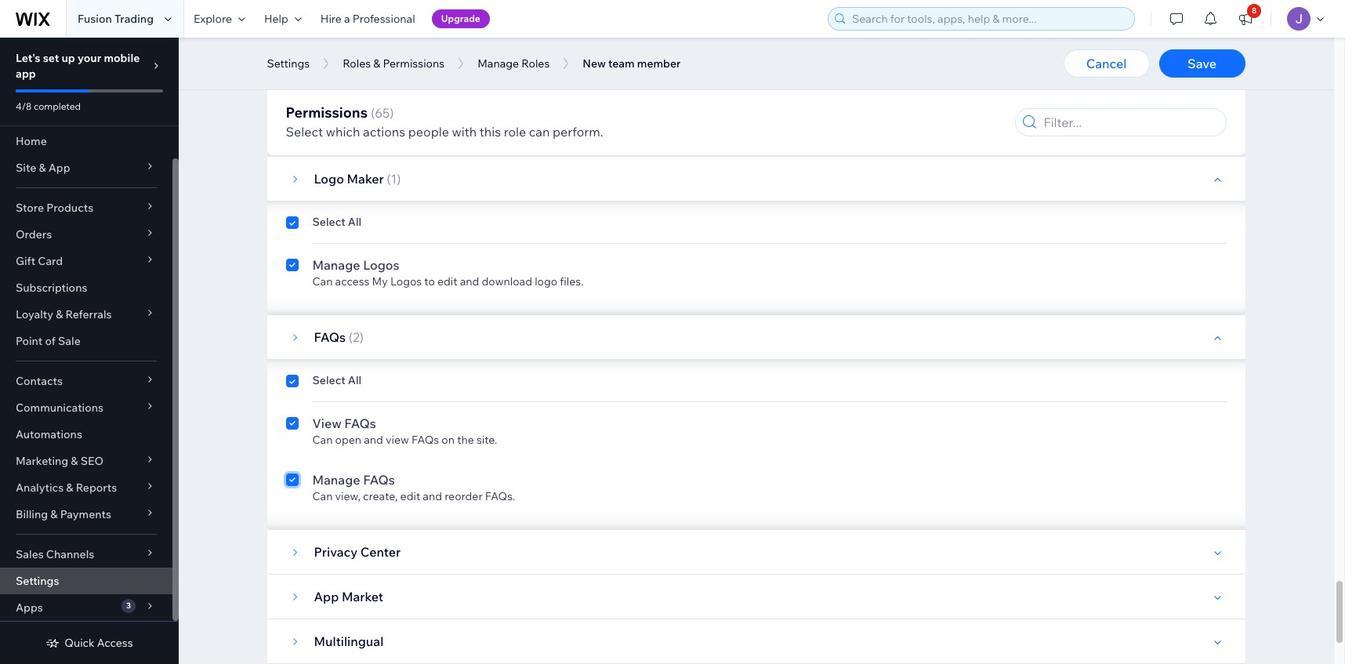 Task type: locate. For each thing, give the bounding box(es) containing it.
2 vertical spatial view
[[313, 416, 342, 431]]

( down 'access'
[[349, 329, 353, 345]]

1 horizontal spatial in
[[735, 41, 744, 55]]

view up open on the left of the page
[[313, 416, 342, 431]]

payments down analytics & reports popup button
[[60, 507, 111, 522]]

0 vertical spatial in
[[735, 41, 744, 55]]

1 vertical spatial permissions
[[286, 104, 368, 122]]

to right my
[[425, 275, 435, 289]]

8
[[1253, 5, 1258, 16]]

up
[[62, 51, 75, 65]]

view right open on the left of the page
[[386, 433, 409, 447]]

and right 'which'
[[361, 116, 381, 130]]

& inside view settlement reports & payouts can view wix payments transaction history, funds sent to your bank, and any funds in reserve.
[[458, 24, 466, 39]]

1 horizontal spatial to
[[592, 41, 603, 55]]

and left logo
[[460, 275, 480, 289]]

2 funds from the left
[[703, 41, 732, 55]]

roles & permissions
[[343, 56, 445, 71]]

1 vertical spatial in
[[715, 116, 724, 130]]

store products button
[[0, 195, 173, 221]]

edit right create,
[[400, 489, 421, 504]]

funds up chargebacks
[[703, 41, 732, 55]]

& inside popup button
[[71, 454, 78, 468]]

can inside view faqs can open and view faqs on the site.
[[313, 433, 333, 447]]

faqs up open on the left of the page
[[345, 416, 376, 431]]

manage inside button
[[478, 56, 519, 71]]

can left 'access'
[[313, 275, 333, 289]]

1 vertical spatial edit
[[400, 489, 421, 504]]

payments up roles & permissions
[[383, 41, 434, 55]]

can inside view settlement reports & payouts can view wix payments transaction history, funds sent to your bank, and any funds in reserve.
[[313, 41, 333, 55]]

app left market
[[314, 589, 339, 605]]

actions
[[363, 124, 406, 140]]

the inside view faqs can open and view faqs on the site.
[[457, 433, 474, 447]]

in right located at the top right
[[715, 116, 724, 130]]

1 vertical spatial the
[[457, 433, 474, 447]]

view left a
[[313, 24, 342, 39]]

select all for logo
[[313, 215, 362, 229]]

all down 2
[[348, 373, 362, 387]]

0 horizontal spatial the
[[457, 433, 474, 447]]

(only
[[515, 116, 540, 130]]

set
[[43, 51, 59, 65]]

1 view from the top
[[313, 24, 342, 39]]

to inside view settlement reports & payouts can view wix payments transaction history, funds sent to your bank, and any funds in reserve.
[[592, 41, 603, 55]]

can up the logo
[[313, 116, 333, 130]]

2 all from the top
[[348, 373, 362, 387]]

) inside permissions ( 65 ) select which actions people with this role can perform.
[[390, 105, 394, 121]]

1 vertical spatial payments
[[60, 507, 111, 522]]

manage up view,
[[313, 472, 360, 488]]

1 vertical spatial download
[[482, 275, 533, 289]]

documents up actions
[[366, 99, 432, 115]]

people
[[408, 124, 449, 140]]

1 horizontal spatial permissions
[[383, 56, 445, 71]]

logos
[[363, 257, 400, 273], [391, 275, 422, 289]]

3 view from the top
[[313, 416, 342, 431]]

1 horizontal spatial your
[[605, 41, 628, 55]]

2 horizontal spatial (
[[387, 171, 391, 187]]

and inside manage faqs can view, create, edit and reorder faqs.
[[423, 489, 442, 504]]

1 vertical spatial app
[[314, 589, 339, 605]]

can for manage faqs
[[313, 489, 333, 504]]

download left with
[[383, 116, 434, 130]]

0 horizontal spatial (
[[349, 329, 353, 345]]

2 horizontal spatial )
[[397, 171, 401, 187]]

faqs
[[314, 329, 346, 345], [345, 416, 376, 431], [412, 433, 439, 447], [363, 472, 395, 488]]

hire
[[321, 12, 342, 26]]

and left reorder
[[423, 489, 442, 504]]

can left view,
[[313, 489, 333, 504]]

1 vertical spatial (
[[387, 171, 391, 187]]

1 vertical spatial select
[[313, 215, 346, 229]]

& up transaction
[[458, 24, 466, 39]]

& left seo on the bottom
[[71, 454, 78, 468]]

and right open on the left of the page
[[364, 433, 383, 447]]

0 vertical spatial app
[[48, 161, 70, 175]]

0 vertical spatial )
[[390, 105, 394, 121]]

market
[[342, 589, 383, 605]]

funds up funds,
[[536, 41, 565, 55]]

& inside dropdown button
[[56, 307, 63, 322]]

funds
[[536, 41, 565, 55], [703, 41, 732, 55]]

automations
[[16, 427, 82, 442]]

edit
[[438, 275, 458, 289], [400, 489, 421, 504]]

billing
[[16, 507, 48, 522]]

automations link
[[0, 421, 173, 448]]

0 vertical spatial select all
[[313, 215, 362, 229]]

and up member
[[661, 41, 680, 55]]

1 horizontal spatial tax
[[436, 116, 451, 130]]

0 horizontal spatial funds
[[536, 41, 565, 55]]

let's set up your mobile app
[[16, 51, 140, 81]]

1 vertical spatial tax
[[436, 116, 451, 130]]

referrals
[[65, 307, 112, 322]]

add
[[517, 60, 538, 74]]

1 vertical spatial view
[[313, 99, 342, 115]]

in inside view settlement reports & payouts can view wix payments transaction history, funds sent to your bank, and any funds in reserve.
[[735, 41, 744, 55]]

1 vertical spatial documents
[[454, 116, 512, 130]]

0 horizontal spatial app
[[48, 161, 70, 175]]

can
[[313, 41, 333, 55], [313, 116, 333, 130], [313, 275, 333, 289], [313, 433, 333, 447], [313, 489, 333, 504]]

refunds
[[619, 60, 658, 74]]

view for faqs
[[313, 416, 342, 431]]

your inside view settlement reports & payouts can view wix payments transaction history, funds sent to your bank, and any funds in reserve.
[[605, 41, 628, 55]]

2 vertical spatial (
[[349, 329, 353, 345]]

0 horizontal spatial roles
[[343, 56, 371, 71]]

view inside view faqs can open and view faqs on the site.
[[313, 416, 342, 431]]

to up new on the top left of the page
[[592, 41, 603, 55]]

view up this
[[335, 41, 359, 55]]

point of sale
[[16, 334, 81, 348]]

download left logo
[[482, 275, 533, 289]]

payments
[[383, 41, 434, 55], [60, 507, 111, 522]]

1 horizontal spatial the
[[726, 116, 743, 130]]

cancel
[[1087, 56, 1127, 71]]

1 vertical spatial select all
[[313, 373, 362, 387]]

help
[[264, 12, 289, 26]]

& right refunds
[[660, 60, 668, 74]]

view inside view faqs can open and view faqs on the site.
[[386, 433, 409, 447]]

view faqs can open and view faqs on the site.
[[313, 416, 498, 447]]

None checkbox
[[286, 22, 298, 74], [286, 97, 298, 130], [286, 215, 298, 234], [286, 256, 298, 289], [286, 22, 298, 74], [286, 97, 298, 130], [286, 215, 298, 234], [286, 256, 298, 289]]

manage roles
[[478, 56, 550, 71]]

manage inside manage faqs can view, create, edit and reorder faqs.
[[313, 472, 360, 488]]

faqs left 2
[[314, 329, 346, 345]]

view inside "view tax documents can view and download tax documents (only applicable for businesses located in the us)."
[[313, 99, 342, 115]]

settings inside 'sidebar' element
[[16, 574, 59, 588]]

) down 'access'
[[360, 329, 364, 345]]

logo maker ( 1 )
[[314, 171, 401, 187]]

1 can from the top
[[313, 41, 333, 55]]

1 vertical spatial )
[[397, 171, 401, 187]]

1 vertical spatial to
[[425, 275, 435, 289]]

billing & payments button
[[0, 501, 173, 528]]

0 horizontal spatial permissions
[[286, 104, 368, 122]]

in left reserve.
[[735, 41, 744, 55]]

gift card
[[16, 254, 63, 268]]

permissions inside permissions ( 65 ) select which actions people with this role can perform.
[[286, 104, 368, 122]]

( up actions
[[371, 105, 375, 121]]

documents left (only
[[454, 116, 512, 130]]

1 vertical spatial logos
[[391, 275, 422, 289]]

explore
[[194, 12, 232, 26]]

0 vertical spatial (
[[371, 105, 375, 121]]

& right loyalty
[[56, 307, 63, 322]]

chargebacks
[[670, 60, 735, 74]]

1 vertical spatial settings
[[16, 574, 59, 588]]

2 vertical spatial select
[[313, 373, 346, 387]]

select down the logo
[[313, 215, 346, 229]]

settings
[[267, 56, 310, 71], [16, 574, 59, 588]]

5 can from the top
[[313, 489, 333, 504]]

faqs inside manage faqs can view, create, edit and reorder faqs.
[[363, 472, 395, 488]]

manage faqs can view, create, edit and reorder faqs.
[[313, 472, 516, 504]]

all down 'logo maker ( 1 )'
[[348, 215, 362, 229]]

0 horizontal spatial payments
[[60, 507, 111, 522]]

communications
[[16, 401, 104, 415]]

4/8
[[16, 100, 32, 112]]

view left 65
[[335, 116, 359, 130]]

0 horizontal spatial edit
[[400, 489, 421, 504]]

0 horizontal spatial )
[[360, 329, 364, 345]]

& for payments
[[50, 507, 58, 522]]

hire a professional link
[[311, 0, 425, 38]]

app right site
[[48, 161, 70, 175]]

payments inside popup button
[[60, 507, 111, 522]]

1 horizontal spatial (
[[371, 105, 375, 121]]

can up this
[[313, 41, 333, 55]]

manage down history,
[[478, 56, 519, 71]]

) for permissions
[[390, 105, 394, 121]]

& right the billing
[[50, 507, 58, 522]]

hire a professional
[[321, 12, 415, 26]]

view inside view settlement reports & payouts can view wix payments transaction history, funds sent to your bank, and any funds in reserve.
[[335, 41, 359, 55]]

edit inside manage faqs can view, create, edit and reorder faqs.
[[400, 489, 421, 504]]

1 vertical spatial all
[[348, 373, 362, 387]]

1 vertical spatial manage
[[313, 257, 360, 273]]

manage inside "manage logos can access my logos to edit and download logo files."
[[313, 257, 360, 273]]

0 vertical spatial view
[[313, 24, 342, 39]]

& left reports
[[66, 481, 73, 495]]

1 all from the top
[[348, 215, 362, 229]]

0 vertical spatial all
[[348, 215, 362, 229]]

settings down the help button
[[267, 56, 310, 71]]

1 vertical spatial view
[[335, 116, 359, 130]]

2 vertical spatial view
[[386, 433, 409, 447]]

None checkbox
[[286, 373, 298, 392], [286, 414, 298, 447], [286, 471, 298, 504], [286, 373, 298, 392], [286, 414, 298, 447], [286, 471, 298, 504]]

analytics & reports button
[[0, 475, 173, 501]]

2 can from the top
[[313, 116, 333, 130]]

0 vertical spatial manage
[[478, 56, 519, 71]]

sales channels button
[[0, 541, 173, 568]]

permissions ( 65 ) select which actions people with this role can perform.
[[286, 104, 604, 140]]

store products
[[16, 201, 93, 215]]

0 vertical spatial payments
[[383, 41, 434, 55]]

loyalty
[[16, 307, 53, 322]]

quick access
[[65, 636, 133, 650]]

view up 'which'
[[313, 99, 342, 115]]

can left open on the left of the page
[[313, 433, 333, 447]]

privacy center
[[314, 544, 401, 560]]

1 horizontal spatial roles
[[522, 56, 550, 71]]

can inside "manage logos can access my logos to edit and download logo files."
[[313, 275, 333, 289]]

4 can from the top
[[313, 433, 333, 447]]

0 vertical spatial tax
[[345, 99, 363, 115]]

select inside permissions ( 65 ) select which actions people with this role can perform.
[[286, 124, 323, 140]]

0 horizontal spatial download
[[383, 116, 434, 130]]

logos up my
[[363, 257, 400, 273]]

select all
[[313, 215, 362, 229], [313, 373, 362, 387]]

& inside button
[[374, 56, 381, 71]]

0 vertical spatial permissions
[[383, 56, 445, 71]]

0 horizontal spatial documents
[[366, 99, 432, 115]]

2 select all from the top
[[313, 373, 362, 387]]

0 horizontal spatial to
[[425, 275, 435, 289]]

tax up 'which'
[[345, 99, 363, 115]]

2 vertical spatial )
[[360, 329, 364, 345]]

loyalty & referrals
[[16, 307, 112, 322]]

view for tax
[[313, 99, 342, 115]]

( inside permissions ( 65 ) select which actions people with this role can perform.
[[371, 105, 375, 121]]

65
[[375, 105, 390, 121]]

(
[[371, 105, 375, 121], [387, 171, 391, 187], [349, 329, 353, 345]]

your up team
[[605, 41, 628, 55]]

tax left with
[[436, 116, 451, 130]]

view inside view settlement reports & payouts can view wix payments transaction history, funds sent to your bank, and any funds in reserve.
[[313, 24, 342, 39]]

reports
[[411, 24, 455, 39]]

subscriptions
[[16, 281, 87, 295]]

2 vertical spatial manage
[[313, 472, 360, 488]]

manage logos can access my logos to edit and download logo files.
[[313, 257, 584, 289]]

0 vertical spatial the
[[726, 116, 743, 130]]

quick
[[65, 636, 95, 650]]

logo
[[314, 171, 344, 187]]

select all down faqs ( 2 )
[[313, 373, 362, 387]]

0 vertical spatial to
[[592, 41, 603, 55]]

orders button
[[0, 221, 173, 248]]

us).
[[746, 116, 767, 130]]

faqs up create,
[[363, 472, 395, 488]]

1 select all from the top
[[313, 215, 362, 229]]

2 roles from the left
[[522, 56, 550, 71]]

your right 'up'
[[78, 51, 101, 65]]

can inside manage faqs can view, create, edit and reorder faqs.
[[313, 489, 333, 504]]

settings link
[[0, 568, 173, 595]]

1 horizontal spatial download
[[482, 275, 533, 289]]

Filter... field
[[1040, 109, 1222, 136]]

0 horizontal spatial in
[[715, 116, 724, 130]]

3 can from the top
[[313, 275, 333, 289]]

reorder
[[445, 489, 483, 504]]

select all down the logo
[[313, 215, 362, 229]]

create,
[[363, 489, 398, 504]]

to
[[592, 41, 603, 55], [425, 275, 435, 289]]

& right site
[[39, 161, 46, 175]]

1 horizontal spatial )
[[390, 105, 394, 121]]

manage for faqs
[[313, 472, 360, 488]]

1 horizontal spatial funds
[[703, 41, 732, 55]]

1 horizontal spatial payments
[[383, 41, 434, 55]]

settings inside button
[[267, 56, 310, 71]]

( for faqs
[[349, 329, 353, 345]]

1 funds from the left
[[536, 41, 565, 55]]

) right maker at left top
[[397, 171, 401, 187]]

)
[[390, 105, 394, 121], [397, 171, 401, 187], [360, 329, 364, 345]]

manage up 'access'
[[313, 257, 360, 273]]

the left us).
[[726, 116, 743, 130]]

settings down sales
[[16, 574, 59, 588]]

2
[[353, 329, 360, 345]]

0 horizontal spatial your
[[78, 51, 101, 65]]

( right maker at left top
[[387, 171, 391, 187]]

0 vertical spatial edit
[[438, 275, 458, 289]]

) up actions
[[390, 105, 394, 121]]

edit right my
[[438, 275, 458, 289]]

documents
[[366, 99, 432, 115], [454, 116, 512, 130]]

select left 'which'
[[286, 124, 323, 140]]

let's
[[16, 51, 40, 65]]

0 vertical spatial settings
[[267, 56, 310, 71]]

download
[[383, 116, 434, 130], [482, 275, 533, 289]]

0 horizontal spatial tax
[[345, 99, 363, 115]]

manage for logos
[[313, 257, 360, 273]]

0 vertical spatial download
[[383, 116, 434, 130]]

on
[[442, 433, 455, 447]]

select down faqs ( 2 )
[[313, 373, 346, 387]]

0 vertical spatial view
[[335, 41, 359, 55]]

the right on
[[457, 433, 474, 447]]

& down wix on the left top of the page
[[374, 56, 381, 71]]

0 vertical spatial select
[[286, 124, 323, 140]]

1 horizontal spatial settings
[[267, 56, 310, 71]]

app inside popup button
[[48, 161, 70, 175]]

faqs.
[[485, 489, 516, 504]]

fusion
[[78, 12, 112, 26]]

upgrade button
[[432, 9, 490, 28]]

2 view from the top
[[313, 99, 342, 115]]

1 horizontal spatial edit
[[438, 275, 458, 289]]

open
[[335, 433, 362, 447]]

roles & permissions button
[[335, 52, 453, 75]]

logos right my
[[391, 275, 422, 289]]

0 horizontal spatial settings
[[16, 574, 59, 588]]



Task type: describe. For each thing, give the bounding box(es) containing it.
select for faqs
[[313, 373, 346, 387]]

0 vertical spatial logos
[[363, 257, 400, 273]]

can for manage logos
[[313, 275, 333, 289]]

completed
[[34, 100, 81, 112]]

in inside "view tax documents can view and download tax documents (only applicable for businesses located in the us)."
[[715, 116, 724, 130]]

orders
[[16, 227, 52, 242]]

quick access button
[[46, 636, 133, 650]]

& for permissions
[[374, 56, 381, 71]]

faqs ( 2 )
[[314, 329, 364, 345]]

fusion trading
[[78, 12, 154, 26]]

faqs left on
[[412, 433, 439, 447]]

team
[[609, 56, 635, 71]]

all for (
[[348, 373, 362, 387]]

& for referrals
[[56, 307, 63, 322]]

because
[[471, 60, 514, 74]]

gift card button
[[0, 248, 173, 275]]

this
[[331, 60, 353, 74]]

download inside "manage logos can access my logos to edit and download logo files."
[[482, 275, 533, 289]]

transaction
[[436, 41, 494, 55]]

app market
[[314, 589, 383, 605]]

sales channels
[[16, 547, 94, 562]]

gift
[[16, 254, 35, 268]]

channels
[[46, 547, 94, 562]]

my
[[372, 275, 388, 289]]

payments inside view settlement reports & payouts can view wix payments transaction history, funds sent to your bank, and any funds in reserve.
[[383, 41, 434, 55]]

manage
[[575, 60, 616, 74]]

apps
[[16, 601, 43, 615]]

view settlement reports & payouts can view wix payments transaction history, funds sent to your bank, and any funds in reserve.
[[313, 24, 787, 55]]

maker
[[347, 171, 384, 187]]

this permission is required because add funds, manage refunds & chargebacks
[[331, 60, 735, 74]]

all for maker
[[348, 215, 362, 229]]

funds,
[[541, 60, 572, 74]]

select for logo
[[313, 215, 346, 229]]

permissions inside the roles & permissions button
[[383, 56, 445, 71]]

is
[[414, 60, 422, 74]]

sales
[[16, 547, 44, 562]]

) for faqs
[[360, 329, 364, 345]]

of
[[45, 334, 56, 348]]

view tax documents can view and download tax documents (only applicable for businesses located in the us).
[[313, 99, 767, 130]]

home
[[16, 134, 47, 148]]

analytics & reports
[[16, 481, 117, 495]]

1
[[391, 171, 397, 187]]

located
[[674, 116, 712, 130]]

a
[[344, 12, 350, 26]]

settings for settings button in the top left of the page
[[267, 56, 310, 71]]

8 button
[[1229, 0, 1264, 38]]

can inside "view tax documents can view and download tax documents (only applicable for businesses located in the us)."
[[313, 116, 333, 130]]

which
[[326, 124, 360, 140]]

& for seo
[[71, 454, 78, 468]]

manage for roles
[[478, 56, 519, 71]]

( for permissions
[[371, 105, 375, 121]]

new
[[583, 56, 606, 71]]

trading
[[114, 12, 154, 26]]

perform.
[[553, 124, 604, 140]]

and inside "manage logos can access my logos to edit and download logo files."
[[460, 275, 480, 289]]

bank,
[[631, 41, 658, 55]]

professional
[[353, 12, 415, 26]]

member
[[638, 56, 681, 71]]

your inside let's set up your mobile app
[[78, 51, 101, 65]]

required
[[425, 60, 468, 74]]

and inside view faqs can open and view faqs on the site.
[[364, 433, 383, 447]]

seo
[[81, 454, 104, 468]]

products
[[46, 201, 93, 215]]

and inside "view tax documents can view and download tax documents (only applicable for businesses located in the us)."
[[361, 116, 381, 130]]

3
[[126, 601, 131, 611]]

subscriptions link
[[0, 275, 173, 301]]

site & app button
[[0, 155, 173, 181]]

new team member
[[583, 56, 681, 71]]

can for view faqs
[[313, 433, 333, 447]]

0 vertical spatial documents
[[366, 99, 432, 115]]

1 roles from the left
[[343, 56, 371, 71]]

payouts
[[469, 24, 516, 39]]

app
[[16, 67, 36, 81]]

& for reports
[[66, 481, 73, 495]]

4/8 completed
[[16, 100, 81, 112]]

to inside "manage logos can access my logos to edit and download logo files."
[[425, 275, 435, 289]]

site.
[[477, 433, 498, 447]]

1 horizontal spatial app
[[314, 589, 339, 605]]

point
[[16, 334, 43, 348]]

privacy
[[314, 544, 358, 560]]

can
[[529, 124, 550, 140]]

the inside "view tax documents can view and download tax documents (only applicable for businesses located in the us)."
[[726, 116, 743, 130]]

help button
[[255, 0, 311, 38]]

card
[[38, 254, 63, 268]]

settings for settings link on the bottom left of the page
[[16, 574, 59, 588]]

wix
[[361, 41, 380, 55]]

reports
[[76, 481, 117, 495]]

sidebar element
[[0, 38, 179, 664]]

billing & payments
[[16, 507, 111, 522]]

select all for faqs
[[313, 373, 362, 387]]

files.
[[560, 275, 584, 289]]

for
[[598, 116, 612, 130]]

view inside "view tax documents can view and download tax documents (only applicable for businesses located in the us)."
[[335, 116, 359, 130]]

sale
[[58, 334, 81, 348]]

manage roles button
[[470, 52, 558, 75]]

cancel button
[[1064, 49, 1150, 78]]

new team member button
[[575, 52, 689, 75]]

& for app
[[39, 161, 46, 175]]

reserve.
[[747, 41, 787, 55]]

this
[[480, 124, 501, 140]]

site & app
[[16, 161, 70, 175]]

store
[[16, 201, 44, 215]]

upgrade
[[441, 13, 481, 24]]

with
[[452, 124, 477, 140]]

businesses
[[615, 116, 671, 130]]

and inside view settlement reports & payouts can view wix payments transaction history, funds sent to your bank, and any funds in reserve.
[[661, 41, 680, 55]]

multilingual
[[314, 634, 384, 649]]

view,
[[335, 489, 361, 504]]

view for settlement
[[313, 24, 342, 39]]

settlement
[[345, 24, 409, 39]]

Search for tools, apps, help & more... field
[[848, 8, 1130, 30]]

save
[[1188, 56, 1217, 71]]

1 horizontal spatial documents
[[454, 116, 512, 130]]

analytics
[[16, 481, 64, 495]]

edit inside "manage logos can access my logos to edit and download logo files."
[[438, 275, 458, 289]]

download inside "view tax documents can view and download tax documents (only applicable for businesses located in the us)."
[[383, 116, 434, 130]]



Task type: vqa. For each thing, say whether or not it's contained in the screenshot.
documents
yes



